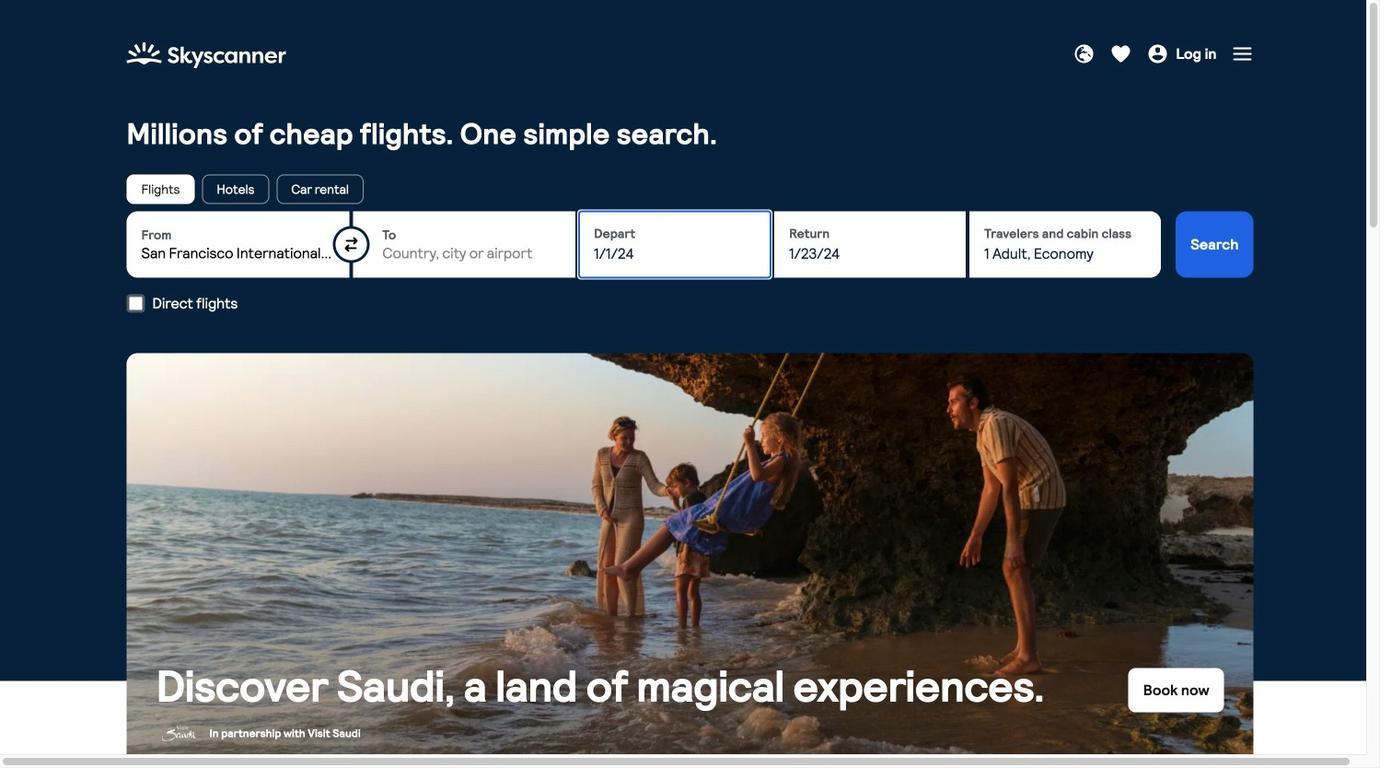 Task type: vqa. For each thing, say whether or not it's contained in the screenshot.
Get prices for flights to Manchester, . ELEMENT
no



Task type: locate. For each thing, give the bounding box(es) containing it.
Country, city or airport text field
[[141, 244, 335, 263], [383, 244, 561, 263]]

1 country, city or airport text field from the left
[[141, 244, 335, 263]]

tab list
[[127, 174, 1254, 204]]

open menu image
[[1232, 43, 1254, 65]]

saved flights image
[[1110, 43, 1133, 65]]

1 horizontal spatial country, city or airport text field
[[383, 244, 561, 263]]

0 horizontal spatial country, city or airport text field
[[141, 244, 335, 263]]



Task type: describe. For each thing, give the bounding box(es) containing it.
swap origin and destination image
[[344, 237, 359, 252]]

regional settings image
[[1074, 43, 1096, 65]]

skyscanner home image
[[127, 37, 286, 74]]

2 country, city or airport text field from the left
[[383, 244, 561, 263]]

Direct flights checkbox
[[127, 294, 145, 313]]



